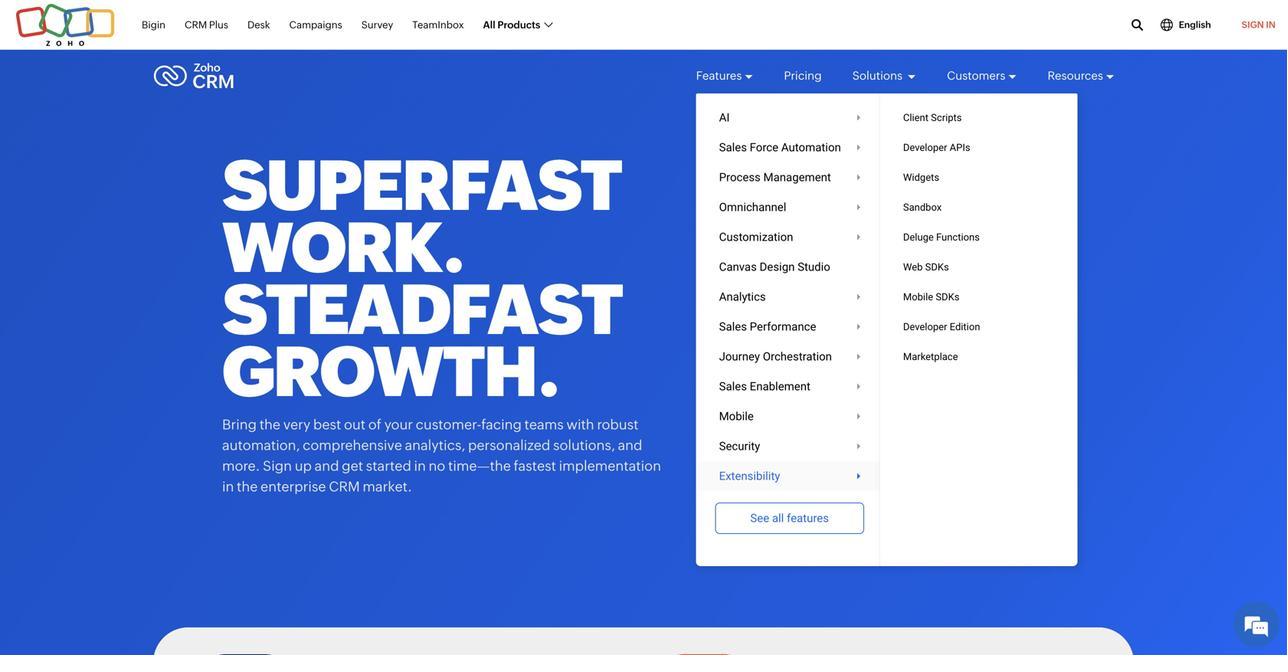 Task type: vqa. For each thing, say whether or not it's contained in the screenshot.
sales,
no



Task type: locate. For each thing, give the bounding box(es) containing it.
deluge functions link
[[881, 222, 1078, 252]]

started inside superfast work. steadfast growth. bring the very best out of your customer-facing teams with robust automation, comprehensive analytics, personalized solutions, and more. sign up and get started in no time—the fastest implementation in the enterprise crm market.
[[366, 458, 411, 474]]

studio
[[798, 260, 831, 274]]

1 vertical spatial mobile
[[719, 410, 754, 423]]

no
[[429, 458, 446, 474]]

fastest
[[514, 458, 556, 474]]

market.
[[363, 479, 412, 495]]

ai
[[719, 111, 730, 124]]

the up automation, on the left of the page
[[260, 417, 281, 433]]

desk
[[248, 19, 270, 30]]

1 horizontal spatial with
[[912, 168, 943, 185]]

it
[[805, 379, 810, 389]]

1 vertical spatial of
[[894, 467, 902, 477]]

your up analytics,
[[384, 417, 413, 433]]

stored
[[870, 397, 895, 406]]

superfast
[[222, 146, 621, 225]]

crm down get
[[329, 479, 360, 495]]

0 vertical spatial and
[[618, 438, 643, 453]]

analytics
[[719, 290, 766, 303]]

with
[[912, 168, 943, 185], [567, 417, 594, 433]]

+1
[[814, 349, 823, 360]]

process management link
[[696, 162, 883, 192]]

in
[[875, 379, 882, 389], [896, 397, 903, 406], [414, 458, 426, 474], [222, 479, 234, 495], [914, 544, 923, 556]]

None submit
[[805, 491, 1065, 530]]

the
[[884, 379, 897, 389], [905, 397, 918, 406], [260, 417, 281, 433], [854, 467, 867, 477], [237, 479, 258, 495]]

features
[[696, 69, 742, 82]]

journey
[[719, 350, 760, 363]]

implementation
[[559, 458, 661, 474]]

1 sales from the top
[[719, 141, 747, 154]]

1 vertical spatial crm
[[329, 479, 360, 495]]

growth.
[[222, 332, 559, 412]]

and down robust
[[618, 438, 643, 453]]

0 vertical spatial sales
[[719, 141, 747, 154]]

pricing
[[784, 69, 822, 82]]

web
[[903, 261, 923, 273]]

sales up process
[[719, 141, 747, 154]]

mobile sdks link
[[881, 282, 1078, 312]]

mobile down "web"
[[903, 291, 934, 303]]

0 vertical spatial mobile
[[903, 291, 934, 303]]

sdks right "web"
[[926, 261, 949, 273]]

developer for developer apis
[[903, 142, 948, 153]]

0 horizontal spatial your
[[384, 417, 413, 433]]

mobile up security
[[719, 410, 754, 423]]

orchestration
[[763, 350, 832, 363]]

you're
[[849, 379, 873, 389]]

customization link
[[696, 222, 883, 252]]

solutions
[[853, 69, 905, 82]]

campaigns link
[[289, 11, 342, 39]]

ai link
[[696, 103, 883, 133]]

of inside superfast work. steadfast growth. bring the very best out of your customer-facing teams with robust automation, comprehensive analytics, personalized solutions, and more. sign up and get started in no time—the fastest implementation in the enterprise crm market.
[[368, 417, 382, 433]]

0 horizontal spatial with
[[567, 417, 594, 433]]

1 horizontal spatial started
[[859, 168, 909, 185]]

sales down "journey"
[[719, 380, 747, 393]]

crm inside superfast work. steadfast growth. bring the very best out of your customer-facing teams with robust automation, comprehensive analytics, personalized solutions, and more. sign up and get started in no time—the fastest implementation in the enterprise crm market.
[[329, 479, 360, 495]]

client scripts link
[[881, 103, 1078, 133]]

1 developer from the top
[[903, 142, 948, 153]]

bring
[[222, 417, 257, 433]]

deluge
[[903, 231, 934, 243]]

trial
[[1012, 168, 1039, 185]]

0 horizontal spatial started
[[366, 458, 411, 474]]

in
[[1266, 20, 1276, 30]]

more.
[[222, 458, 260, 474]]

enterprise
[[261, 479, 326, 495]]

developer for developer edition
[[903, 321, 948, 333]]

of right out
[[368, 417, 382, 433]]

3 sales from the top
[[719, 380, 747, 393]]

teaminbox
[[413, 19, 464, 30]]

2 sales from the top
[[719, 320, 747, 333]]

1 horizontal spatial and
[[618, 438, 643, 453]]

sdks up developer edition
[[936, 291, 960, 303]]

0 horizontal spatial and
[[315, 458, 339, 474]]

extensibility link
[[696, 461, 883, 491]]

0 horizontal spatial mobile
[[719, 410, 754, 423]]

your
[[946, 168, 977, 185], [384, 417, 413, 433]]

1 vertical spatial started
[[366, 458, 411, 474]]

1 horizontal spatial your
[[946, 168, 977, 185]]

sales for sales force automation
[[719, 141, 747, 154]]

with inside superfast work. steadfast growth. bring the very best out of your customer-facing teams with robust automation, comprehensive analytics, personalized solutions, and more. sign up and get started in no time—the fastest implementation in the enterprise crm market.
[[567, 417, 594, 433]]

sales inside sales performance link
[[719, 320, 747, 333]]

and right "up"
[[315, 458, 339, 474]]

0 vertical spatial crm
[[185, 19, 207, 30]]

sign
[[1242, 20, 1264, 30]]

1 vertical spatial your
[[384, 417, 413, 433]]

facing
[[481, 417, 522, 433]]

your data will be stored in the
[[805, 397, 920, 406]]

sales performance link
[[696, 312, 883, 342]]

0 vertical spatial sdks
[[926, 261, 949, 273]]

0 vertical spatial started
[[859, 168, 909, 185]]

sales inside sales enablement link
[[719, 380, 747, 393]]

with down developer apis
[[912, 168, 943, 185]]

marketplace
[[903, 351, 958, 363]]

canvas design studio link
[[696, 252, 883, 282]]

widgets link
[[881, 162, 1078, 192]]

in right you're
[[875, 379, 882, 389]]

widgets
[[903, 172, 940, 183]]

started right get
[[859, 168, 909, 185]]

personalized
[[468, 438, 551, 453]]

canvas design studio
[[719, 260, 831, 274]]

0 horizontal spatial of
[[368, 417, 382, 433]]

1 vertical spatial with
[[567, 417, 594, 433]]

1 vertical spatial sales
[[719, 320, 747, 333]]

developer
[[903, 142, 948, 153], [903, 321, 948, 333]]

web sdks link
[[881, 252, 1078, 282]]

0 vertical spatial developer
[[903, 142, 948, 153]]

features
[[787, 512, 829, 525]]

crm
[[185, 19, 207, 30], [329, 479, 360, 495]]

time—the
[[448, 458, 511, 474]]

developer up the widgets
[[903, 142, 948, 153]]

survey link
[[362, 11, 393, 39]]

sdks for mobile sdks
[[936, 291, 960, 303]]

0 vertical spatial of
[[368, 417, 382, 433]]

terms
[[869, 467, 893, 477]]

with up solutions,
[[567, 417, 594, 433]]

in down more.
[[222, 479, 234, 495]]

1 vertical spatial sdks
[[936, 291, 960, 303]]

resources link
[[1048, 55, 1115, 97]]

developer up marketplace
[[903, 321, 948, 333]]

started
[[859, 168, 909, 185], [366, 458, 411, 474]]

sdks inside "link"
[[926, 261, 949, 273]]

sales up "journey"
[[719, 320, 747, 333]]

crm left "plus"
[[185, 19, 207, 30]]

1 vertical spatial developer
[[903, 321, 948, 333]]

2 vertical spatial sales
[[719, 380, 747, 393]]

1 horizontal spatial mobile
[[903, 291, 934, 303]]

force
[[750, 141, 779, 154]]

2 developer from the top
[[903, 321, 948, 333]]

sales inside "sales force automation" link
[[719, 141, 747, 154]]

started up market.
[[366, 458, 411, 474]]

deluge functions
[[903, 231, 980, 243]]

1 horizontal spatial crm
[[329, 479, 360, 495]]

analytics link
[[696, 282, 883, 312]]

your down apis
[[946, 168, 977, 185]]

very
[[283, 417, 311, 433]]

comprehensive
[[303, 438, 402, 453]]

get
[[342, 458, 363, 474]]

of right terms
[[894, 467, 902, 477]]

terms of service link
[[869, 467, 933, 477]]

0 vertical spatial with
[[912, 168, 943, 185]]

mobile for mobile
[[719, 410, 754, 423]]



Task type: describe. For each thing, give the bounding box(es) containing it.
functions
[[937, 231, 980, 243]]

marketplace link
[[881, 342, 1078, 372]]

developer apis link
[[881, 133, 1078, 162]]

will
[[843, 397, 856, 406]]

crm plus link
[[185, 11, 228, 39]]

sales enablement
[[719, 380, 811, 393]]

extensibility
[[719, 469, 780, 483]]

enablement
[[750, 380, 811, 393]]

i agree to the terms of service
[[816, 467, 933, 477]]

see
[[751, 512, 770, 525]]

all products
[[483, 19, 541, 30]]

see all features link
[[715, 503, 864, 534]]

customization
[[719, 230, 794, 244]]

customers
[[947, 69, 1006, 82]]

the right to
[[854, 467, 867, 477]]

up
[[295, 458, 312, 474]]

process
[[719, 171, 761, 184]]

performance
[[750, 320, 817, 333]]

the down more.
[[237, 479, 258, 495]]

work.
[[222, 208, 464, 287]]

the right stored
[[905, 397, 918, 406]]

omnichannel link
[[696, 192, 883, 222]]

the up stored
[[884, 379, 897, 389]]

survey
[[362, 19, 393, 30]]

solutions link
[[853, 55, 917, 97]]

security
[[719, 440, 760, 453]]

looks
[[812, 379, 832, 389]]

in left no
[[414, 458, 426, 474]]

plus
[[209, 19, 228, 30]]

analytics,
[[405, 438, 465, 453]]

web sdks
[[903, 261, 949, 273]]

client scripts
[[903, 112, 962, 123]]

0 vertical spatial your
[[946, 168, 977, 185]]

using
[[925, 544, 950, 556]]

automation,
[[222, 438, 300, 453]]

management
[[764, 171, 831, 184]]

sales force automation
[[719, 141, 841, 154]]

it looks like you're in the
[[805, 379, 897, 389]]

sales for sales enablement
[[719, 380, 747, 393]]

pricing link
[[784, 55, 822, 97]]

or
[[881, 544, 891, 556]]

products
[[498, 19, 541, 30]]

scripts
[[931, 112, 962, 123]]

agree
[[820, 467, 842, 477]]

all products link
[[483, 11, 552, 39]]

teaminbox link
[[413, 11, 464, 39]]

all
[[772, 512, 784, 525]]

mobile link
[[696, 402, 883, 431]]

journey orchestration
[[719, 350, 832, 363]]

solutions,
[[553, 438, 615, 453]]

steadfast
[[222, 270, 622, 349]]

sign in link
[[1231, 10, 1288, 40]]

desk link
[[248, 11, 270, 39]]

process management
[[719, 171, 831, 184]]

1 horizontal spatial of
[[894, 467, 902, 477]]

omnichannel
[[719, 200, 787, 214]]

sales enablement link
[[696, 372, 883, 402]]

free
[[980, 168, 1008, 185]]

mobile sdks
[[903, 291, 960, 303]]

edition
[[950, 321, 981, 333]]

get
[[831, 168, 856, 185]]

bigin
[[142, 19, 166, 30]]

automation
[[782, 141, 841, 154]]

best
[[313, 417, 341, 433]]

1 vertical spatial and
[[315, 458, 339, 474]]

sdks for web sdks
[[926, 261, 949, 273]]

or sign in using
[[881, 544, 950, 556]]

design
[[760, 260, 795, 274]]

your inside superfast work. steadfast growth. bring the very best out of your customer-facing teams with robust automation, comprehensive analytics, personalized solutions, and more. sign up and get started in no time—the fastest implementation in the enterprise crm market.
[[384, 417, 413, 433]]

0 horizontal spatial crm
[[185, 19, 207, 30]]

customer-
[[416, 417, 481, 433]]

security link
[[696, 431, 883, 461]]

client
[[903, 112, 929, 123]]

sales performance
[[719, 320, 817, 333]]

out
[[344, 417, 366, 433]]

canvas
[[719, 260, 757, 274]]

zoho crm logo image
[[153, 59, 235, 93]]

in right stored
[[896, 397, 903, 406]]

developer edition
[[903, 321, 981, 333]]

crm plus
[[185, 19, 228, 30]]

get started with your free trial
[[831, 168, 1039, 185]]

sales for sales performance
[[719, 320, 747, 333]]

in right "sign"
[[914, 544, 923, 556]]

apis
[[950, 142, 971, 153]]

robust
[[597, 417, 639, 433]]

sandbox
[[903, 202, 942, 213]]

mobile for mobile sdks
[[903, 291, 934, 303]]

service
[[904, 467, 933, 477]]



